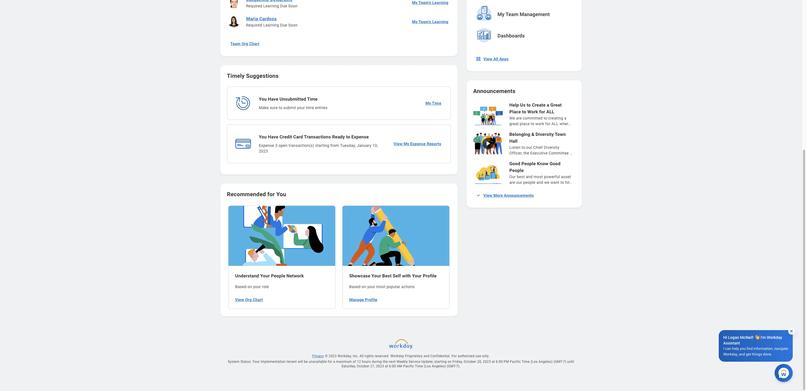 Task type: vqa. For each thing, say whether or not it's contained in the screenshot.
DEVELOPMENT ITEM element containing Update resume
no



Task type: describe. For each thing, give the bounding box(es) containing it.
7)
[[563, 360, 566, 364]]

workday inside hi logan mcneil! 👋 i'm workday assistant i can help you find information, navigate workday, and get things done.
[[767, 336, 782, 340]]

work
[[535, 122, 544, 126]]

… inside good people know good people our best and most powerful asset are our people and we want to hir …
[[570, 181, 572, 185]]

view for view all apps
[[483, 57, 492, 61]]

0 vertical spatial (los
[[531, 360, 538, 364]]

view for view my expense reports
[[394, 142, 403, 146]]

understand
[[235, 274, 259, 279]]

nbox image
[[476, 56, 481, 62]]

your up role on the bottom left
[[260, 274, 270, 279]]

team's for second my team's learning button from the bottom of the team highlights list
[[419, 0, 431, 5]]

network
[[287, 274, 304, 279]]

cardoza
[[259, 16, 277, 21]]

1 vertical spatial all
[[552, 122, 559, 126]]

1 horizontal spatial 6:00
[[496, 360, 503, 364]]

assistant
[[723, 342, 740, 346]]

starting inside expense 3 open transaction(s) starting from tuesday, january 10, 2023
[[315, 144, 329, 148]]

transaction(s)
[[289, 144, 314, 148]]

saturday,
[[341, 365, 356, 369]]

and up people
[[526, 175, 533, 179]]

executive
[[530, 151, 548, 156]]

the inside privacy © 2023 workday, inc. all rights reserved. workday proprietary and confidential. for authorized use only. system status: your implementation tenant will be unavailable for a maximum of 12 hours during the next weekly service update; starting on friday, october 20, 2023 at 6:00 pm pacific time (los angeles) (gmt-7) until saturday, october 21, 2023 at 6:00 am pacific time (los angeles) (gmt-7).
[[383, 360, 388, 364]]

implementation
[[261, 360, 286, 364]]

use
[[476, 355, 481, 359]]

actions
[[401, 285, 415, 289]]

0 horizontal spatial october
[[357, 365, 370, 369]]

for right work
[[545, 122, 551, 126]]

place
[[520, 122, 530, 126]]

time
[[306, 106, 314, 110]]

expense inside button
[[410, 142, 426, 146]]

make
[[259, 106, 269, 110]]

1 required from the top
[[246, 4, 262, 8]]

and left we
[[537, 181, 543, 185]]

for inside privacy © 2023 workday, inc. all rights reserved. workday proprietary and confidential. for authorized use only. system status: your implementation tenant will be unavailable for a maximum of 12 hours during the next weekly service update; starting on friday, october 20, 2023 at 6:00 pm pacific time (los angeles) (gmt-7) until saturday, october 21, 2023 at 6:00 am pacific time (los angeles) (gmt-7).
[[328, 360, 332, 364]]

&
[[532, 132, 535, 137]]

of
[[353, 360, 356, 364]]

privacy © 2023 workday, inc. all rights reserved. workday proprietary and confidential. for authorized use only. system status: your implementation tenant will be unavailable for a maximum of 12 hours during the next weekly service update; starting on friday, october 20, 2023 at 6:00 pm pacific time (los angeles) (gmt-7) until saturday, october 21, 2023 at 6:00 am pacific time (los angeles) (gmt-7).
[[228, 355, 574, 369]]

can
[[725, 347, 731, 351]]

announcements inside button
[[504, 194, 534, 198]]

soon inside maria cardoza required learning due soon
[[288, 23, 298, 27]]

workday inside privacy © 2023 workday, inc. all rights reserved. workday proprietary and confidential. for authorized use only. system status: your implementation tenant will be unavailable for a maximum of 12 hours during the next weekly service update; starting on friday, october 20, 2023 at 6:00 pm pacific time (los angeles) (gmt-7) until saturday, october 21, 2023 at 6:00 am pacific time (los angeles) (gmt-7).
[[391, 355, 404, 359]]

2 my team's learning from the top
[[412, 19, 448, 24]]

privacy link
[[312, 354, 325, 359]]

information,
[[754, 347, 773, 351]]

👋
[[755, 336, 760, 340]]

view my expense reports
[[394, 142, 441, 146]]

done.
[[763, 353, 772, 357]]

help
[[732, 347, 739, 351]]

things
[[752, 353, 762, 357]]

january
[[357, 144, 371, 148]]

tenant
[[287, 360, 297, 364]]

for right recommended
[[267, 191, 275, 198]]

team inside button
[[230, 42, 241, 46]]

town
[[555, 132, 566, 137]]

1 horizontal spatial angeles)
[[539, 360, 553, 364]]

1 my team's learning from the top
[[412, 0, 448, 5]]

us
[[520, 103, 526, 108]]

we
[[544, 181, 550, 185]]

have for credit
[[268, 134, 278, 140]]

hi
[[723, 336, 727, 340]]

team's for 1st my team's learning button from the bottom
[[419, 19, 431, 24]]

navigate
[[774, 347, 788, 351]]

find
[[747, 347, 753, 351]]

to right us
[[527, 103, 531, 108]]

our inside good people know good people our best and most powerful asset are our people and we want to hir …
[[516, 181, 522, 185]]

update;
[[421, 360, 433, 364]]

0 vertical spatial diversity
[[536, 132, 554, 137]]

credit
[[280, 134, 292, 140]]

my inside 'button'
[[498, 11, 505, 17]]

creating
[[548, 116, 563, 121]]

to up tuesday,
[[346, 134, 350, 140]]

maria cardoza required learning due soon
[[246, 16, 298, 27]]

make sure to submit your time entries
[[259, 106, 328, 110]]

most inside 'recommended for you' list
[[376, 285, 386, 289]]

org for team
[[242, 42, 248, 46]]

from
[[330, 144, 339, 148]]

to up work
[[544, 116, 547, 121]]

my time
[[426, 101, 441, 106]]

your for understand your people network
[[253, 285, 261, 289]]

2 vertical spatial you
[[276, 191, 286, 198]]

a inside privacy © 2023 workday, inc. all rights reserved. workday proprietary and confidential. for authorized use only. system status: your implementation tenant will be unavailable for a maximum of 12 hours during the next weekly service update; starting on friday, october 20, 2023 at 6:00 pm pacific time (los angeles) (gmt-7) until saturday, october 21, 2023 at 6:00 am pacific time (los angeles) (gmt-7).
[[333, 360, 335, 364]]

workday, inside hi logan mcneil! 👋 i'm workday assistant i can help you find information, navigate workday, and get things done.
[[723, 353, 738, 357]]

view for view more announcements
[[483, 194, 492, 198]]

place
[[509, 109, 521, 115]]

view all apps
[[483, 57, 509, 61]]

dashboards button
[[474, 26, 576, 46]]

work
[[527, 109, 538, 115]]

view my expense reports button
[[391, 138, 444, 150]]

hi logan mcneil! 👋 i'm workday assistant i can help you find information, navigate workday, and get things done.
[[723, 336, 788, 357]]

to inside good people know good people our best and most powerful asset are our people and we want to hir …
[[561, 181, 564, 185]]

my team management
[[498, 11, 550, 17]]

i'm
[[761, 336, 766, 340]]

1 vertical spatial people
[[509, 168, 524, 173]]

role
[[262, 285, 269, 289]]

be
[[304, 360, 308, 364]]

to right "sure"
[[279, 106, 282, 110]]

card
[[293, 134, 303, 140]]

your inside privacy © 2023 workday, inc. all rights reserved. workday proprietary and confidential. for authorized use only. system status: your implementation tenant will be unavailable for a maximum of 12 hours during the next weekly service update; starting on friday, october 20, 2023 at 6:00 pm pacific time (los angeles) (gmt-7) until saturday, october 21, 2023 at 6:00 am pacific time (los angeles) (gmt-7).
[[253, 360, 260, 364]]

only.
[[482, 355, 490, 359]]

expense inside expense 3 open transaction(s) starting from tuesday, january 10, 2023
[[259, 144, 274, 148]]

your left best
[[372, 274, 381, 279]]

0 horizontal spatial 6:00
[[389, 365, 396, 369]]

view for view org chart
[[235, 298, 244, 302]]

hir
[[565, 181, 570, 185]]

based for showcase your best self with your profile
[[349, 285, 361, 289]]

reports
[[427, 142, 441, 146]]

are inside 'help us to create a great place to work for all we are committed to creating a great place to work for all wher …'
[[516, 116, 522, 121]]

1 horizontal spatial your
[[297, 106, 305, 110]]

manage profile
[[349, 298, 377, 302]]

people
[[523, 181, 536, 185]]

great
[[509, 122, 519, 126]]

on inside privacy © 2023 workday, inc. all rights reserved. workday proprietary and confidential. for authorized use only. system status: your implementation tenant will be unavailable for a maximum of 12 hours during the next weekly service update; starting on friday, october 20, 2023 at 6:00 pm pacific time (los angeles) (gmt-7) until saturday, october 21, 2023 at 6:00 am pacific time (los angeles) (gmt-7).
[[448, 360, 452, 364]]

unavailable
[[309, 360, 327, 364]]

0 horizontal spatial (gmt-
[[447, 365, 456, 369]]

team inside 'button'
[[506, 11, 519, 17]]

submit
[[284, 106, 296, 110]]

tuesday,
[[340, 144, 356, 148]]

unsubmitted
[[280, 97, 306, 102]]

based on your most popular actions
[[349, 285, 415, 289]]

during
[[372, 360, 382, 364]]

based for understand your people network
[[235, 285, 246, 289]]

on for showcase
[[362, 285, 366, 289]]

hours
[[362, 360, 371, 364]]

expense 3 open transaction(s) starting from tuesday, january 10, 2023
[[259, 144, 378, 154]]

recommended for you list
[[225, 205, 453, 310]]

have for unsubmitted
[[268, 97, 278, 102]]

©
[[325, 355, 328, 359]]

0 vertical spatial profile
[[423, 274, 437, 279]]

sure
[[270, 106, 278, 110]]

and inside privacy © 2023 workday, inc. all rights reserved. workday proprietary and confidential. for authorized use only. system status: your implementation tenant will be unavailable for a maximum of 12 hours during the next weekly service update; starting on friday, october 20, 2023 at 6:00 pm pacific time (los angeles) (gmt-7) until saturday, october 21, 2023 at 6:00 am pacific time (los angeles) (gmt-7).
[[424, 355, 430, 359]]

proprietary
[[405, 355, 423, 359]]



Task type: locate. For each thing, give the bounding box(es) containing it.
suggestions
[[246, 73, 279, 79]]

org down maria
[[242, 42, 248, 46]]

1 vertical spatial required
[[246, 23, 262, 27]]

officer,
[[509, 151, 522, 156]]

0 horizontal spatial at
[[385, 365, 388, 369]]

a left great
[[547, 103, 549, 108]]

1 vertical spatial (los
[[424, 365, 431, 369]]

2 horizontal spatial on
[[448, 360, 452, 364]]

0 horizontal spatial (los
[[424, 365, 431, 369]]

people left know
[[522, 161, 536, 167]]

pacific right pm on the bottom right
[[510, 360, 521, 364]]

the inside belonging & diversity town hall listen to our chief diversity officer, the executive committee …
[[524, 151, 529, 156]]

2 vertical spatial a
[[333, 360, 335, 364]]

chevron down small image
[[476, 193, 481, 199]]

profile inside button
[[365, 298, 377, 302]]

a up wher
[[564, 116, 567, 121]]

1 vertical spatial at
[[385, 365, 388, 369]]

2 horizontal spatial a
[[564, 116, 567, 121]]

1 vertical spatial a
[[564, 116, 567, 121]]

1 horizontal spatial based
[[349, 285, 361, 289]]

due down required learning due soon
[[280, 23, 287, 27]]

maria
[[246, 16, 258, 21]]

listen
[[509, 145, 521, 150]]

0 vertical spatial starting
[[315, 144, 329, 148]]

due up maria cardoza required learning due soon
[[280, 4, 287, 8]]

help us to create a great place to work for all we are committed to creating a great place to work for all wher …
[[509, 103, 571, 126]]

for
[[452, 355, 457, 359]]

expense
[[351, 134, 369, 140], [410, 142, 426, 146], [259, 144, 274, 148]]

1 horizontal spatial pacific
[[510, 360, 521, 364]]

required up maria
[[246, 4, 262, 8]]

workday up the weekly
[[391, 355, 404, 359]]

1 vertical spatial (gmt-
[[447, 365, 456, 369]]

my inside button
[[404, 142, 409, 146]]

view right 10,
[[394, 142, 403, 146]]

0 vertical spatial our
[[526, 145, 532, 150]]

october down hours
[[357, 365, 370, 369]]

you
[[259, 97, 267, 102], [259, 134, 267, 140], [276, 191, 286, 198]]

workday
[[767, 336, 782, 340], [391, 355, 404, 359]]

manage
[[349, 298, 364, 302]]

all
[[546, 109, 555, 115], [552, 122, 559, 126]]

your for showcase your best self with your profile
[[367, 285, 375, 289]]

0 horizontal spatial based
[[235, 285, 246, 289]]

at down the reserved. in the left bottom of the page
[[385, 365, 388, 369]]

0 horizontal spatial workday,
[[338, 355, 352, 359]]

0 horizontal spatial are
[[509, 181, 515, 185]]

1 horizontal spatial good
[[550, 161, 561, 167]]

all inside privacy © 2023 workday, inc. all rights reserved. workday proprietary and confidential. for authorized use only. system status: your implementation tenant will be unavailable for a maximum of 12 hours during the next weekly service update; starting on friday, october 20, 2023 at 6:00 pm pacific time (los angeles) (gmt-7) until saturday, october 21, 2023 at 6:00 am pacific time (los angeles) (gmt-7).
[[360, 355, 364, 359]]

1 vertical spatial angeles)
[[432, 365, 446, 369]]

1 good from the left
[[509, 161, 520, 167]]

6:00 down next
[[389, 365, 396, 369]]

workday, down can
[[723, 353, 738, 357]]

on left friday,
[[448, 360, 452, 364]]

2023 inside expense 3 open transaction(s) starting from tuesday, january 10, 2023
[[259, 149, 268, 154]]

our left chief
[[526, 145, 532, 150]]

chart down "based on your role"
[[253, 298, 263, 302]]

2023
[[259, 149, 268, 154], [329, 355, 337, 359], [483, 360, 491, 364], [376, 365, 384, 369]]

1 vertical spatial 6:00
[[389, 365, 396, 369]]

0 vertical spatial pacific
[[510, 360, 521, 364]]

(los right pm on the bottom right
[[531, 360, 538, 364]]

team highlights list
[[227, 0, 451, 31]]

6:00 left pm on the bottom right
[[496, 360, 503, 364]]

0 horizontal spatial a
[[333, 360, 335, 364]]

1 vertical spatial our
[[516, 181, 522, 185]]

1 vertical spatial pacific
[[403, 365, 414, 369]]

to left hir
[[561, 181, 564, 185]]

most up people
[[534, 175, 543, 179]]

1 vertical spatial workday
[[391, 355, 404, 359]]

your left role on the bottom left
[[253, 285, 261, 289]]

are inside good people know good people our best and most powerful asset are our people and we want to hir …
[[509, 181, 515, 185]]

chart inside 'button'
[[253, 298, 263, 302]]

0 vertical spatial soon
[[288, 4, 298, 8]]

2 good from the left
[[550, 161, 561, 167]]

org down "based on your role"
[[245, 298, 252, 302]]

your up manage profile
[[367, 285, 375, 289]]

based down the "understand"
[[235, 285, 246, 289]]

the down the reserved. in the left bottom of the page
[[383, 360, 388, 364]]

(gmt- down friday,
[[447, 365, 456, 369]]

open
[[279, 144, 288, 148]]

2 required from the top
[[246, 23, 262, 27]]

footer
[[211, 337, 591, 392]]

committed
[[523, 116, 543, 121]]

for down ©
[[328, 360, 332, 364]]

1 vertical spatial chart
[[253, 298, 263, 302]]

2 my team's learning button from the top
[[410, 16, 451, 27]]

expense left 3
[[259, 144, 274, 148]]

1 vertical spatial the
[[383, 360, 388, 364]]

workday right i'm
[[767, 336, 782, 340]]

x image
[[790, 330, 794, 334]]

1 horizontal spatial at
[[492, 360, 495, 364]]

due inside maria cardoza required learning due soon
[[280, 23, 287, 27]]

12
[[357, 360, 361, 364]]

2 horizontal spatial expense
[[410, 142, 426, 146]]

pacific
[[510, 360, 521, 364], [403, 365, 414, 369]]

1 horizontal spatial our
[[526, 145, 532, 150]]

to down us
[[522, 109, 526, 115]]

all inside view all apps button
[[493, 57, 498, 61]]

announcements up help
[[473, 88, 516, 95]]

workday assistant region
[[719, 329, 795, 383]]

inc.
[[353, 355, 359, 359]]

0 horizontal spatial the
[[383, 360, 388, 364]]

transactions
[[304, 134, 331, 140]]

learning inside maria cardoza required learning due soon
[[263, 23, 279, 27]]

1 vertical spatial starting
[[434, 360, 447, 364]]

0 vertical spatial are
[[516, 116, 522, 121]]

rights
[[365, 355, 374, 359]]

management
[[520, 11, 550, 17]]

0 horizontal spatial starting
[[315, 144, 329, 148]]

chart down maria
[[249, 42, 259, 46]]

1 horizontal spatial all
[[493, 57, 498, 61]]

(gmt- left until
[[554, 360, 563, 364]]

service
[[409, 360, 420, 364]]

pacific down service
[[403, 365, 414, 369]]

are right we
[[516, 116, 522, 121]]

1 vertical spatial due
[[280, 23, 287, 27]]

1 horizontal spatial a
[[547, 103, 549, 108]]

org inside button
[[242, 42, 248, 46]]

my time button
[[423, 98, 444, 109]]

starting down confidential. at the bottom right
[[434, 360, 447, 364]]

org inside 'button'
[[245, 298, 252, 302]]

2 soon from the top
[[288, 23, 298, 27]]

hall
[[509, 139, 518, 144]]

1 horizontal spatial expense
[[351, 134, 369, 140]]

announcements element
[[473, 102, 575, 186]]

1 horizontal spatial workday
[[767, 336, 782, 340]]

confidential.
[[430, 355, 451, 359]]

diversity down work
[[536, 132, 554, 137]]

2 vertical spatial …
[[570, 181, 572, 185]]

team
[[506, 11, 519, 17], [230, 42, 241, 46]]

are down our
[[509, 181, 515, 185]]

1 vertical spatial you
[[259, 134, 267, 140]]

1 soon from the top
[[288, 4, 298, 8]]

0 vertical spatial most
[[534, 175, 543, 179]]

diversity
[[536, 132, 554, 137], [544, 145, 560, 150]]

chart for team org chart
[[249, 42, 259, 46]]

0 vertical spatial 6:00
[[496, 360, 503, 364]]

our down best
[[516, 181, 522, 185]]

chart for view org chart
[[253, 298, 263, 302]]

2 vertical spatial people
[[271, 274, 285, 279]]

with
[[402, 274, 411, 279]]

0 horizontal spatial on
[[248, 285, 252, 289]]

until
[[567, 360, 574, 364]]

you have unsubmitted time
[[259, 97, 318, 102]]

0 horizontal spatial workday
[[391, 355, 404, 359]]

workday,
[[723, 353, 738, 357], [338, 355, 352, 359]]

angeles) down confidential. at the bottom right
[[432, 365, 446, 369]]

self
[[393, 274, 401, 279]]

create
[[532, 103, 546, 108]]

1 horizontal spatial october
[[464, 360, 476, 364]]

have up "sure"
[[268, 97, 278, 102]]

your
[[260, 274, 270, 279], [372, 274, 381, 279], [412, 274, 422, 279], [253, 360, 260, 364]]

i
[[723, 347, 724, 351]]

most inside good people know good people our best and most powerful asset are our people and we want to hir …
[[534, 175, 543, 179]]

have up 3
[[268, 134, 278, 140]]

a
[[547, 103, 549, 108], [564, 116, 567, 121], [333, 360, 335, 364]]

1 horizontal spatial starting
[[434, 360, 447, 364]]

1 vertical spatial october
[[357, 365, 370, 369]]

october down the authorized
[[464, 360, 476, 364]]

and up update;
[[424, 355, 430, 359]]

0 vertical spatial the
[[524, 151, 529, 156]]

your left "time"
[[297, 106, 305, 110]]

at
[[492, 360, 495, 364], [385, 365, 388, 369]]

0 horizontal spatial expense
[[259, 144, 274, 148]]

time
[[307, 97, 318, 102], [432, 101, 441, 106], [522, 360, 530, 364], [415, 365, 423, 369]]

0 vertical spatial required
[[246, 4, 262, 8]]

are
[[516, 116, 522, 121], [509, 181, 515, 185]]

good down the officer,
[[509, 161, 520, 167]]

1 vertical spatial org
[[245, 298, 252, 302]]

org
[[242, 42, 248, 46], [245, 298, 252, 302]]

0 vertical spatial (gmt-
[[554, 360, 563, 364]]

view all apps button
[[473, 53, 512, 65]]

0 horizontal spatial angeles)
[[432, 365, 446, 369]]

committee
[[549, 151, 569, 156]]

2 horizontal spatial your
[[367, 285, 375, 289]]

0 vertical spatial all
[[546, 109, 555, 115]]

on for understand
[[248, 285, 252, 289]]

2 have from the top
[[268, 134, 278, 140]]

0 vertical spatial angeles)
[[539, 360, 553, 364]]

on down the "understand"
[[248, 285, 252, 289]]

announcements down people
[[504, 194, 534, 198]]

0 vertical spatial a
[[547, 103, 549, 108]]

status:
[[240, 360, 252, 364]]

1 horizontal spatial most
[[534, 175, 543, 179]]

1 team's from the top
[[419, 0, 431, 5]]

our inside belonging & diversity town hall listen to our chief diversity officer, the executive committee …
[[526, 145, 532, 150]]

0 horizontal spatial our
[[516, 181, 522, 185]]

your right status:
[[253, 360, 260, 364]]

for down create
[[539, 109, 545, 115]]

know
[[537, 161, 549, 167]]

the right the officer,
[[524, 151, 529, 156]]

1 my team's learning button from the top
[[410, 0, 451, 8]]

best
[[517, 175, 525, 179]]

view right "chevron down small" image
[[483, 194, 492, 198]]

1 vertical spatial are
[[509, 181, 515, 185]]

0 vertical spatial my team's learning
[[412, 0, 448, 5]]

angeles) left 7)
[[539, 360, 553, 364]]

to inside belonging & diversity town hall listen to our chief diversity officer, the executive committee …
[[522, 145, 525, 150]]

system
[[228, 360, 240, 364]]

view org chart button
[[233, 295, 265, 306]]

0 vertical spatial you
[[259, 97, 267, 102]]

required learning due soon
[[246, 4, 298, 8]]

… inside 'help us to create a great place to work for all we are committed to creating a great place to work for all wher …'
[[568, 122, 571, 126]]

understand your people network
[[235, 274, 304, 279]]

0 horizontal spatial profile
[[365, 298, 377, 302]]

people inside 'recommended for you' list
[[271, 274, 285, 279]]

0 vertical spatial chart
[[249, 42, 259, 46]]

and down you at the bottom right
[[739, 353, 745, 357]]

0 vertical spatial …
[[568, 122, 571, 126]]

profile right with
[[423, 274, 437, 279]]

diversity up committee
[[544, 145, 560, 150]]

view more announcements button
[[473, 190, 537, 201]]

all up creating
[[546, 109, 555, 115]]

1 due from the top
[[280, 4, 287, 8]]

all right inc.
[[360, 355, 364, 359]]

0 vertical spatial people
[[522, 161, 536, 167]]

1 horizontal spatial the
[[524, 151, 529, 156]]

your right with
[[412, 274, 422, 279]]

more
[[493, 194, 503, 198]]

and inside hi logan mcneil! 👋 i'm workday assistant i can help you find information, navigate workday, and get things done.
[[739, 353, 745, 357]]

view
[[483, 57, 492, 61], [394, 142, 403, 146], [483, 194, 492, 198], [235, 298, 244, 302]]

media play image
[[485, 140, 491, 147]]

friday,
[[453, 360, 463, 364]]

0 horizontal spatial most
[[376, 285, 386, 289]]

0 vertical spatial my team's learning button
[[410, 0, 451, 8]]

1 have from the top
[[268, 97, 278, 102]]

chart
[[249, 42, 259, 46], [253, 298, 263, 302]]

on down showcase
[[362, 285, 366, 289]]

all down creating
[[552, 122, 559, 126]]

1 vertical spatial most
[[376, 285, 386, 289]]

people up our
[[509, 168, 524, 173]]

next
[[389, 360, 396, 364]]

showcase your best self with your profile
[[349, 274, 437, 279]]

time inside my time 'button'
[[432, 101, 441, 106]]

chart inside button
[[249, 42, 259, 46]]

at left pm on the bottom right
[[492, 360, 495, 364]]

soon
[[288, 4, 298, 8], [288, 23, 298, 27]]

you for you have unsubmitted time
[[259, 97, 267, 102]]

1 vertical spatial my team's learning
[[412, 19, 448, 24]]

org for view
[[245, 298, 252, 302]]

most down best
[[376, 285, 386, 289]]

… inside belonging & diversity town hall listen to our chief diversity officer, the executive committee …
[[570, 151, 573, 156]]

for
[[539, 109, 545, 115], [545, 122, 551, 126], [267, 191, 275, 198], [328, 360, 332, 364]]

weekly
[[397, 360, 408, 364]]

view right nbox icon
[[483, 57, 492, 61]]

0 vertical spatial at
[[492, 360, 495, 364]]

2 based from the left
[[349, 285, 361, 289]]

expense up the january
[[351, 134, 369, 140]]

21,
[[370, 365, 375, 369]]

maria cardoza button
[[244, 16, 279, 22]]

0 vertical spatial october
[[464, 360, 476, 364]]

0 vertical spatial team
[[506, 11, 519, 17]]

footer containing privacy © 2023 workday, inc. all rights reserved. workday proprietary and confidential. for authorized use only. system status: your implementation tenant will be unavailable for a maximum of 12 hours during the next weekly service update; starting on friday, october 20, 2023 at 6:00 pm pacific time (los angeles) (gmt-7) until saturday, october 21, 2023 at 6:00 am pacific time (los angeles) (gmt-7).
[[211, 337, 591, 392]]

team org chart
[[230, 42, 259, 46]]

authorized
[[458, 355, 475, 359]]

0 horizontal spatial pacific
[[403, 365, 414, 369]]

all left apps
[[493, 57, 498, 61]]

my inside 'button'
[[426, 101, 431, 106]]

0 vertical spatial all
[[493, 57, 498, 61]]

good down committee
[[550, 161, 561, 167]]

starting
[[315, 144, 329, 148], [434, 360, 447, 364]]

required inside maria cardoza required learning due soon
[[246, 23, 262, 27]]

timely
[[227, 73, 245, 79]]

0 vertical spatial due
[[280, 4, 287, 8]]

on
[[248, 285, 252, 289], [362, 285, 366, 289], [448, 360, 452, 364]]

1 vertical spatial team
[[230, 42, 241, 46]]

1 vertical spatial diversity
[[544, 145, 560, 150]]

manage profile button
[[347, 295, 380, 306]]

profile right manage
[[365, 298, 377, 302]]

workday, up maximum
[[338, 355, 352, 359]]

0 horizontal spatial your
[[253, 285, 261, 289]]

7).
[[456, 365, 461, 369]]

people left 'network'
[[271, 274, 285, 279]]

1 based from the left
[[235, 285, 246, 289]]

based down showcase
[[349, 285, 361, 289]]

1 vertical spatial all
[[360, 355, 364, 359]]

0 horizontal spatial all
[[360, 355, 364, 359]]

0 vertical spatial announcements
[[473, 88, 516, 95]]

1 horizontal spatial profile
[[423, 274, 437, 279]]

0 vertical spatial team's
[[419, 0, 431, 5]]

reserved.
[[375, 355, 389, 359]]

20,
[[477, 360, 482, 364]]

1 horizontal spatial (los
[[531, 360, 538, 364]]

view down "based on your role"
[[235, 298, 244, 302]]

ready
[[332, 134, 345, 140]]

2 due from the top
[[280, 23, 287, 27]]

1 vertical spatial my team's learning button
[[410, 16, 451, 27]]

0 vertical spatial have
[[268, 97, 278, 102]]

wher
[[560, 122, 568, 126]]

a left maximum
[[333, 360, 335, 364]]

popular
[[387, 285, 400, 289]]

1 horizontal spatial are
[[516, 116, 522, 121]]

starting inside privacy © 2023 workday, inc. all rights reserved. workday proprietary and confidential. for authorized use only. system status: your implementation tenant will be unavailable for a maximum of 12 hours during the next weekly service update; starting on friday, october 20, 2023 at 6:00 pm pacific time (los angeles) (gmt-7) until saturday, october 21, 2023 at 6:00 am pacific time (los angeles) (gmt-7).
[[434, 360, 447, 364]]

(los down update;
[[424, 365, 431, 369]]

expense left 'reports'
[[410, 142, 426, 146]]

required down maria
[[246, 23, 262, 27]]

2 team's from the top
[[419, 19, 431, 24]]

view inside 'button'
[[235, 298, 244, 302]]

starting down transactions
[[315, 144, 329, 148]]

due
[[280, 4, 287, 8], [280, 23, 287, 27]]

view org chart
[[235, 298, 263, 302]]

you for you have credit card transactions ready to expense
[[259, 134, 267, 140]]

powerful
[[544, 175, 560, 179]]

workday, inside privacy © 2023 workday, inc. all rights reserved. workday proprietary and confidential. for authorized use only. system status: your implementation tenant will be unavailable for a maximum of 12 hours during the next weekly service update; starting on friday, october 20, 2023 at 6:00 pm pacific time (los angeles) (gmt-7) until saturday, october 21, 2023 at 6:00 am pacific time (los angeles) (gmt-7).
[[338, 355, 352, 359]]

to down committed
[[531, 122, 534, 126]]

to right listen
[[522, 145, 525, 150]]

belonging
[[509, 132, 530, 137]]



